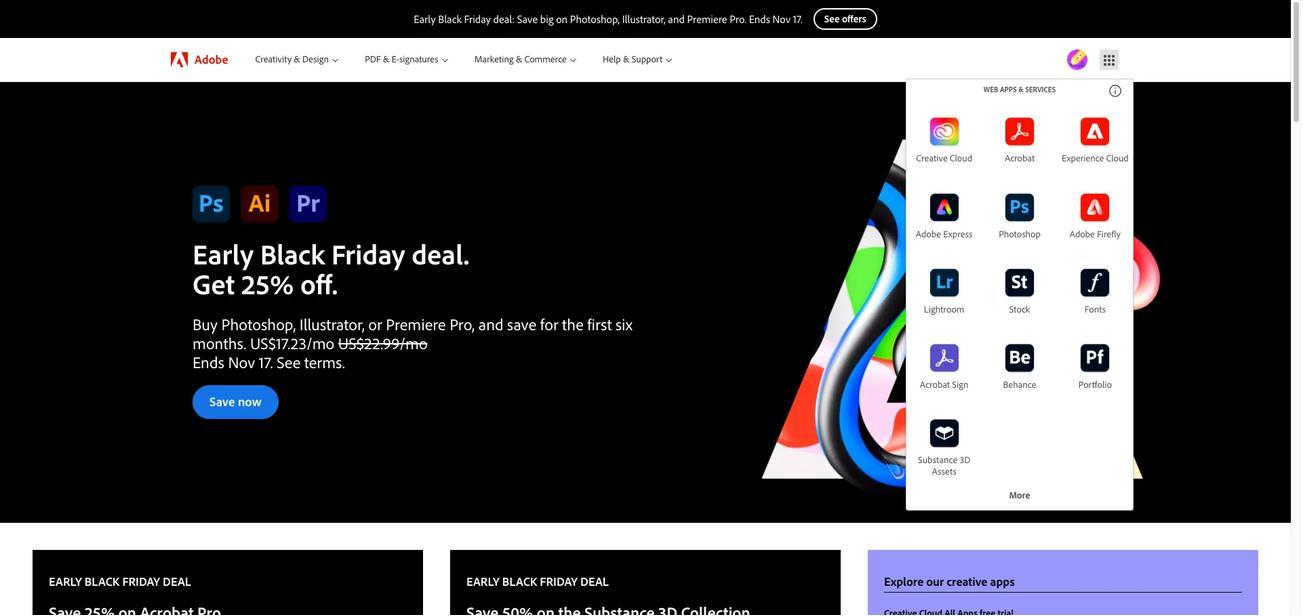 Task type: vqa. For each thing, say whether or not it's contained in the screenshot.
apps to try ELEMENT
no



Task type: describe. For each thing, give the bounding box(es) containing it.
1 horizontal spatial photoshop,
[[570, 12, 620, 26]]

1 black from the left
[[85, 574, 120, 590]]

creativity & design
[[255, 53, 329, 65]]

for
[[541, 314, 559, 334]]

big
[[541, 12, 554, 26]]

the
[[562, 314, 584, 334]]

1 early from the left
[[49, 574, 82, 590]]

web apps & services heading
[[917, 85, 1124, 94]]

first
[[588, 314, 612, 334]]

assets
[[933, 465, 957, 478]]

substance
[[919, 454, 958, 466]]

on
[[556, 12, 568, 26]]

save
[[508, 314, 537, 334]]

3d
[[960, 454, 971, 466]]

17. inside us$17.23/mo us$22.99/mo ends nov 17. see terms .
[[259, 352, 273, 372]]

.
[[343, 352, 345, 372]]

portfolio
[[1079, 379, 1113, 391]]

commerce
[[525, 53, 567, 65]]

signatures
[[400, 53, 439, 65]]

1 friday from the left
[[122, 574, 160, 590]]

see
[[277, 352, 301, 372]]

2 early from the left
[[467, 574, 500, 590]]

months.
[[193, 333, 247, 353]]

black for save
[[438, 12, 462, 26]]

experience cloud
[[1062, 152, 1129, 164]]

adobe for adobe express
[[916, 228, 942, 240]]

early black friday deal. get 25% off.
[[193, 235, 470, 302]]

2 early black friday deal from the left
[[467, 574, 609, 590]]

1 early black friday deal from the left
[[49, 574, 191, 590]]

ends inside us$17.23/mo us$22.99/mo ends nov 17. see terms .
[[193, 352, 224, 372]]

cloud for experience cloud
[[1107, 152, 1129, 164]]

our
[[927, 574, 944, 590]]

buy photoshop, illustrator, or premiere pro, and save for the first six months.
[[193, 314, 633, 353]]

1 horizontal spatial 17.
[[794, 12, 803, 26]]

nov inside us$17.23/mo us$22.99/mo ends nov 17. see terms .
[[228, 352, 255, 372]]

experience
[[1062, 152, 1105, 164]]

acrobat sign
[[921, 379, 969, 391]]

lightroom
[[925, 303, 965, 315]]

& for help
[[623, 53, 630, 65]]

marketing & commerce
[[475, 53, 567, 65]]

& for creativity
[[294, 53, 300, 65]]

acrobat for acrobat sign
[[921, 379, 951, 391]]

sign
[[953, 379, 969, 391]]

explore our creative apps
[[885, 574, 1015, 590]]

and inside buy photoshop, illustrator, or premiere pro, and save for the first six months.
[[479, 314, 504, 334]]

deal.
[[412, 235, 470, 272]]

see terms link
[[277, 352, 343, 372]]

us$17.23/mo us$22.99/mo ends nov 17. see terms .
[[193, 333, 428, 372]]

pdf
[[365, 53, 381, 65]]

adobe express
[[916, 228, 973, 240]]

creativity
[[255, 53, 292, 65]]

or
[[369, 314, 382, 334]]

save now
[[210, 393, 262, 410]]

adobe firefly
[[1070, 228, 1121, 240]]

early black friday deal: save big on photoshop, illustrator, and premiere pro. ends nov 17.
[[414, 12, 803, 26]]

black for get
[[260, 235, 325, 272]]

web
[[984, 85, 999, 94]]

adobe for adobe
[[195, 52, 228, 67]]

adobe firefly link
[[1058, 176, 1134, 240]]

help & support button
[[590, 38, 685, 81]]

experience cloud link
[[1058, 100, 1134, 164]]

friday for deal:
[[464, 12, 491, 26]]

acrobat link
[[983, 100, 1058, 164]]

buy
[[193, 314, 218, 334]]

adobe link
[[157, 38, 242, 81]]

acrobat sign link
[[907, 326, 983, 391]]

creative cloud link
[[907, 100, 983, 164]]

2 deal from the left
[[581, 574, 609, 590]]

stock
[[1010, 303, 1031, 315]]

acrobat for acrobat
[[1005, 152, 1035, 164]]

0 vertical spatial and
[[669, 12, 685, 26]]

25%
[[241, 265, 294, 302]]



Task type: locate. For each thing, give the bounding box(es) containing it.
1 horizontal spatial illustrator,
[[623, 12, 666, 26]]

1 horizontal spatial early black friday deal
[[467, 574, 609, 590]]

& left e-
[[383, 53, 390, 65]]

and up the help & support dropdown button
[[669, 12, 685, 26]]

stock link
[[983, 251, 1058, 315]]

more button
[[907, 478, 1134, 510]]

get
[[193, 265, 235, 302]]

early black friday deal
[[49, 574, 191, 590], [467, 574, 609, 590]]

apps
[[1001, 85, 1017, 94]]

illustrator,
[[623, 12, 666, 26], [300, 314, 365, 334]]

cloud right experience
[[1107, 152, 1129, 164]]

0 horizontal spatial early
[[193, 235, 254, 272]]

off.
[[301, 265, 338, 302]]

fonts link
[[1058, 251, 1134, 315]]

1 horizontal spatial early
[[414, 12, 436, 26]]

0 horizontal spatial illustrator,
[[300, 314, 365, 334]]

now
[[238, 393, 262, 410]]

1 vertical spatial illustrator,
[[300, 314, 365, 334]]

0 vertical spatial black
[[438, 12, 462, 26]]

1 horizontal spatial deal
[[581, 574, 609, 590]]

early
[[49, 574, 82, 590], [467, 574, 500, 590]]

0 horizontal spatial friday
[[332, 235, 406, 272]]

web apps & services
[[984, 85, 1056, 94]]

six
[[616, 314, 633, 334]]

deal:
[[494, 12, 515, 26]]

1 horizontal spatial and
[[669, 12, 685, 26]]

0 horizontal spatial ends
[[193, 352, 224, 372]]

creative
[[917, 152, 948, 164]]

acrobat up photoshop link
[[1005, 152, 1035, 164]]

0 horizontal spatial 17.
[[259, 352, 273, 372]]

nov up save now
[[228, 352, 255, 372]]

0 horizontal spatial acrobat
[[921, 379, 951, 391]]

1 horizontal spatial friday
[[464, 12, 491, 26]]

0 horizontal spatial adobe
[[195, 52, 228, 67]]

cloud inside creative cloud link
[[950, 152, 973, 164]]

0 horizontal spatial save
[[210, 393, 235, 410]]

apps
[[991, 574, 1015, 590]]

more
[[1010, 489, 1031, 501]]

0 horizontal spatial premiere
[[386, 314, 446, 334]]

nov right "pro."
[[773, 12, 791, 26]]

1 deal from the left
[[163, 574, 191, 590]]

2 friday from the left
[[540, 574, 578, 590]]

cloud for creative cloud
[[950, 152, 973, 164]]

black
[[438, 12, 462, 26], [260, 235, 325, 272]]

0 vertical spatial illustrator,
[[623, 12, 666, 26]]

17. left see
[[259, 352, 273, 372]]

save left now
[[210, 393, 235, 410]]

adobe left creativity
[[195, 52, 228, 67]]

cloud inside experience cloud link
[[1107, 152, 1129, 164]]

0 vertical spatial 17.
[[794, 12, 803, 26]]

friday inside early black friday deal. get 25% off.
[[332, 235, 406, 272]]

ends right "pro."
[[749, 12, 771, 26]]

1 horizontal spatial ends
[[749, 12, 771, 26]]

&
[[294, 53, 300, 65], [383, 53, 390, 65], [516, 53, 523, 65], [623, 53, 630, 65], [1019, 85, 1024, 94]]

pdf & e-signatures button
[[352, 38, 461, 81]]

photoshop,
[[570, 12, 620, 26], [222, 314, 296, 334]]

fonts
[[1085, 303, 1106, 315]]

0 horizontal spatial deal
[[163, 574, 191, 590]]

0 vertical spatial save
[[517, 12, 538, 26]]

1 horizontal spatial premiere
[[688, 12, 728, 26]]

acrobat left sign
[[921, 379, 951, 391]]

2 cloud from the left
[[1107, 152, 1129, 164]]

2 horizontal spatial adobe
[[1070, 228, 1096, 240]]

creative cloud
[[917, 152, 973, 164]]

adobe express link
[[907, 176, 983, 240]]

photoshop, right on
[[570, 12, 620, 26]]

1 horizontal spatial black
[[503, 574, 537, 590]]

acrobat
[[1005, 152, 1035, 164], [921, 379, 951, 391]]

premiere right or at the left of the page
[[386, 314, 446, 334]]

1 horizontal spatial early
[[467, 574, 500, 590]]

1 vertical spatial save
[[210, 393, 235, 410]]

& right apps
[[1019, 85, 1024, 94]]

cloud
[[950, 152, 973, 164], [1107, 152, 1129, 164]]

illustrator, up support
[[623, 12, 666, 26]]

friday
[[464, 12, 491, 26], [332, 235, 406, 272]]

illustrator, up terms
[[300, 314, 365, 334]]

portfolio link
[[1058, 326, 1134, 391]]

firefly
[[1098, 228, 1121, 240]]

0 horizontal spatial cloud
[[950, 152, 973, 164]]

& right marketing
[[516, 53, 523, 65]]

pdf & e-signatures
[[365, 53, 439, 65]]

1 vertical spatial premiere
[[386, 314, 446, 334]]

1 horizontal spatial friday
[[540, 574, 578, 590]]

explore
[[885, 574, 924, 590]]

terms
[[304, 352, 343, 372]]

black inside early black friday deal. get 25% off.
[[260, 235, 325, 272]]

photoshop
[[999, 228, 1041, 240]]

1 vertical spatial acrobat
[[921, 379, 951, 391]]

& for pdf
[[383, 53, 390, 65]]

marketing
[[475, 53, 514, 65]]

pro.
[[730, 12, 747, 26]]

early
[[414, 12, 436, 26], [193, 235, 254, 272]]

premiere inside buy photoshop, illustrator, or premiere pro, and save for the first six months.
[[386, 314, 446, 334]]

0 vertical spatial ends
[[749, 12, 771, 26]]

adobe left firefly
[[1070, 228, 1096, 240]]

1 horizontal spatial cloud
[[1107, 152, 1129, 164]]

premiere left "pro."
[[688, 12, 728, 26]]

1 vertical spatial friday
[[332, 235, 406, 272]]

information image
[[1109, 84, 1123, 98]]

0 horizontal spatial early black friday deal
[[49, 574, 191, 590]]

0 vertical spatial premiere
[[688, 12, 728, 26]]

creative
[[947, 574, 988, 590]]

e-
[[392, 53, 400, 65]]

illustrator, inside buy photoshop, illustrator, or premiere pro, and save for the first six months.
[[300, 314, 365, 334]]

0 horizontal spatial nov
[[228, 352, 255, 372]]

early for early black friday deal. get 25% off.
[[193, 235, 254, 272]]

friday
[[122, 574, 160, 590], [540, 574, 578, 590]]

friday for deal.
[[332, 235, 406, 272]]

save now link
[[193, 385, 279, 419]]

ends down the 'buy'
[[193, 352, 224, 372]]

help
[[603, 53, 621, 65]]

1 vertical spatial early
[[193, 235, 254, 272]]

1 cloud from the left
[[950, 152, 973, 164]]

0 vertical spatial friday
[[464, 12, 491, 26]]

0 horizontal spatial early
[[49, 574, 82, 590]]

0 horizontal spatial black
[[260, 235, 325, 272]]

0 vertical spatial nov
[[773, 12, 791, 26]]

cloud right creative on the top of the page
[[950, 152, 973, 164]]

0 vertical spatial early
[[414, 12, 436, 26]]

1 horizontal spatial adobe
[[916, 228, 942, 240]]

0 horizontal spatial photoshop,
[[222, 314, 296, 334]]

lightroom link
[[907, 251, 983, 315]]

early inside early black friday deal. get 25% off.
[[193, 235, 254, 272]]

photoshop, inside buy photoshop, illustrator, or premiere pro, and save for the first six months.
[[222, 314, 296, 334]]

ends
[[749, 12, 771, 26], [193, 352, 224, 372]]

design
[[303, 53, 329, 65]]

1 horizontal spatial nov
[[773, 12, 791, 26]]

adobe for adobe firefly
[[1070, 228, 1096, 240]]

behance
[[1004, 379, 1037, 391]]

support
[[632, 53, 663, 65]]

photoshop, down 25%
[[222, 314, 296, 334]]

& left design
[[294, 53, 300, 65]]

creativity & design button
[[242, 38, 352, 81]]

black
[[85, 574, 120, 590], [503, 574, 537, 590]]

17. right "pro."
[[794, 12, 803, 26]]

adobe
[[195, 52, 228, 67], [916, 228, 942, 240], [1070, 228, 1096, 240]]

1 horizontal spatial black
[[438, 12, 462, 26]]

1 vertical spatial black
[[260, 235, 325, 272]]

2 black from the left
[[503, 574, 537, 590]]

1 vertical spatial photoshop,
[[222, 314, 296, 334]]

1 horizontal spatial save
[[517, 12, 538, 26]]

services
[[1026, 85, 1056, 94]]

photoshop link
[[983, 176, 1058, 240]]

adobe left express
[[916, 228, 942, 240]]

0 horizontal spatial and
[[479, 314, 504, 334]]

us$17.23/mo
[[250, 333, 335, 353]]

and right pro,
[[479, 314, 504, 334]]

1 vertical spatial ends
[[193, 352, 224, 372]]

0 horizontal spatial black
[[85, 574, 120, 590]]

substance 3d assets link
[[907, 402, 983, 478]]

help & support
[[603, 53, 663, 65]]

1 vertical spatial and
[[479, 314, 504, 334]]

& right help
[[623, 53, 630, 65]]

marketing & commerce button
[[461, 38, 590, 81]]

0 horizontal spatial friday
[[122, 574, 160, 590]]

0 vertical spatial photoshop,
[[570, 12, 620, 26]]

behance link
[[983, 326, 1058, 391]]

1 horizontal spatial acrobat
[[1005, 152, 1035, 164]]

express
[[944, 228, 973, 240]]

us$22.99/mo
[[338, 333, 428, 353]]

premiere
[[688, 12, 728, 26], [386, 314, 446, 334]]

0 vertical spatial acrobat
[[1005, 152, 1035, 164]]

& for marketing
[[516, 53, 523, 65]]

1 vertical spatial 17.
[[259, 352, 273, 372]]

early for early black friday deal: save big on photoshop, illustrator, and premiere pro. ends nov 17.
[[414, 12, 436, 26]]

1 vertical spatial nov
[[228, 352, 255, 372]]

and
[[669, 12, 685, 26], [479, 314, 504, 334]]

pro,
[[450, 314, 475, 334]]

save left big
[[517, 12, 538, 26]]

substance 3d assets
[[919, 454, 971, 478]]



